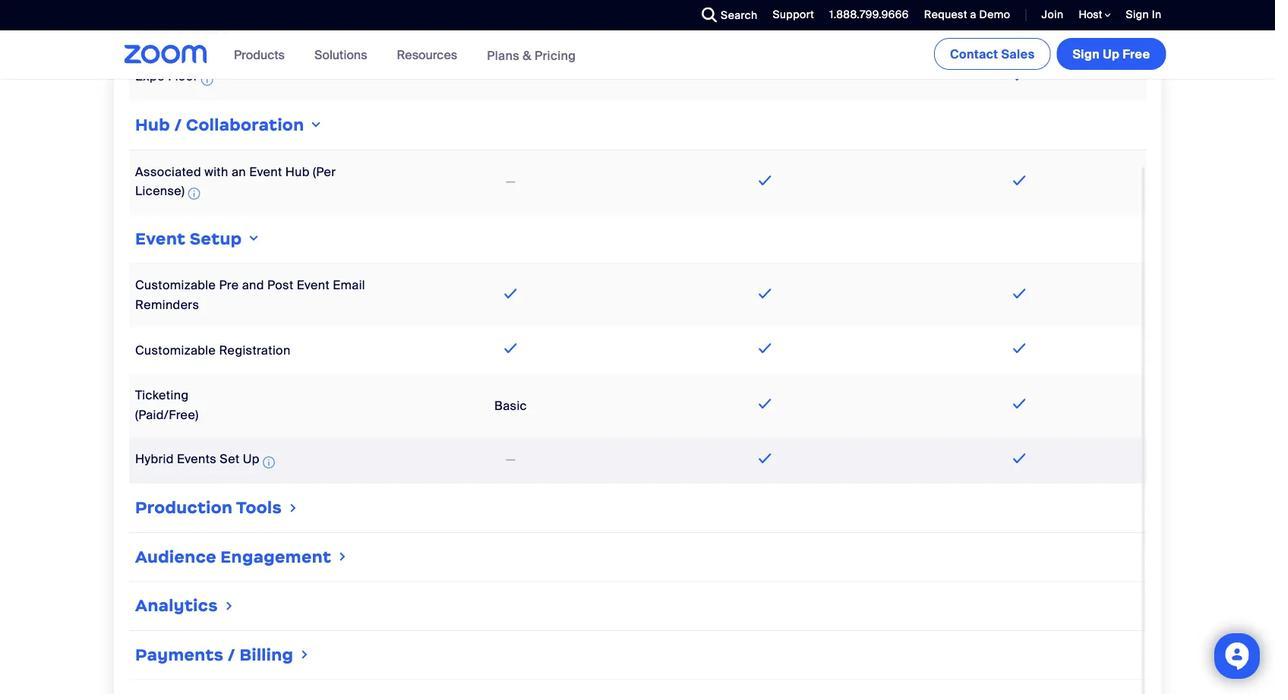 Task type: locate. For each thing, give the bounding box(es) containing it.
customizable down reminders at the left
[[135, 342, 215, 358]]

cell
[[638, 0, 892, 7], [892, 0, 1147, 7], [383, 15, 638, 47], [638, 15, 892, 47], [129, 687, 1147, 694]]

hub / collaboration
[[135, 115, 304, 135]]

join
[[1042, 8, 1064, 22]]

1.888.799.9666 button
[[818, 0, 913, 30], [830, 8, 909, 22]]

not included image
[[503, 68, 518, 86], [503, 173, 518, 191]]

not included image for expo floor
[[503, 68, 518, 86]]

event inside customizable pre and post event email reminders
[[296, 278, 329, 294]]

0 vertical spatial up
[[1103, 46, 1120, 62]]

/ for collaboration
[[174, 115, 182, 135]]

event up zoom logo
[[135, 22, 168, 38]]

1 vertical spatial sign
[[1073, 46, 1100, 62]]

1 vertical spatial up
[[243, 452, 259, 468]]

/
[[174, 115, 182, 135], [227, 645, 235, 665]]

1.888.799.9666
[[830, 8, 909, 22]]

not included image
[[758, 68, 772, 86], [503, 451, 518, 469]]

hybrid events set up image
[[262, 454, 275, 472]]

plans
[[487, 47, 520, 63]]

zoom logo image
[[124, 45, 207, 64]]

right image
[[308, 119, 323, 131], [287, 501, 299, 516], [336, 550, 349, 565], [223, 599, 235, 614], [298, 648, 311, 663]]

1 vertical spatial not included image
[[503, 451, 518, 469]]

analytics cell
[[129, 589, 1147, 625]]

email
[[332, 278, 365, 294]]

registration
[[219, 342, 290, 358]]

not included image down search
[[758, 68, 772, 86]]

0 vertical spatial sign
[[1126, 8, 1149, 22]]

right image inside hub / collaboration cell
[[308, 119, 323, 131]]

expo
[[135, 69, 164, 85]]

up left hybrid events set up image
[[243, 452, 259, 468]]

pre
[[219, 278, 239, 294]]

ticketing
[[135, 388, 188, 404]]

resources
[[397, 47, 457, 63]]

0 horizontal spatial sign
[[1073, 46, 1100, 62]]

billing
[[239, 645, 293, 665]]

an
[[231, 164, 246, 180]]

(paid/free)
[[135, 407, 198, 423]]

not included image for associated with an event hub (per license)
[[503, 173, 518, 191]]

0 vertical spatial not included image
[[758, 68, 772, 86]]

1 vertical spatial customizable
[[135, 342, 215, 358]]

/ left billing
[[227, 645, 235, 665]]

1 horizontal spatial /
[[227, 645, 235, 665]]

customizable for customizable registration
[[135, 342, 215, 358]]

1 horizontal spatial up
[[1103, 46, 1120, 62]]

0 horizontal spatial up
[[243, 452, 259, 468]]

payments
[[135, 645, 223, 665]]

0 vertical spatial /
[[174, 115, 182, 135]]

right image right engagement
[[336, 550, 349, 565]]

customizable pre and post event email reminders
[[135, 278, 365, 313]]

right image
[[245, 233, 261, 245]]

1 vertical spatial not included image
[[503, 173, 518, 191]]

right image right billing
[[298, 648, 311, 663]]

0 horizontal spatial ok image
[[755, 395, 775, 413]]

right image for production tools
[[287, 501, 299, 516]]

customizable
[[135, 278, 215, 294], [135, 342, 215, 358]]

0 vertical spatial customizable
[[135, 278, 215, 294]]

/ inside cell
[[174, 115, 182, 135]]

hub left (per
[[285, 164, 309, 180]]

associated with an event hub (per license) image
[[188, 185, 200, 203]]

meetings navigation
[[931, 30, 1169, 73]]

0 vertical spatial hub
[[135, 115, 170, 135]]

sign left in
[[1126, 8, 1149, 22]]

search
[[721, 8, 758, 22]]

production tools
[[135, 498, 282, 518]]

2 not included image from the top
[[503, 173, 518, 191]]

event right post
[[296, 278, 329, 294]]

a
[[970, 8, 977, 22]]

(per
[[313, 164, 336, 180]]

/ down expo floor application
[[174, 115, 182, 135]]

ticketing (paid/free)
[[135, 388, 198, 423]]

1 vertical spatial hub
[[285, 164, 309, 180]]

tools
[[236, 498, 282, 518]]

included image
[[1009, 20, 1029, 38], [1009, 67, 1029, 85], [1009, 172, 1029, 190], [500, 284, 520, 303], [1009, 284, 1029, 303], [500, 340, 520, 358], [755, 450, 775, 468], [1009, 450, 1029, 468]]

audience engagement
[[135, 547, 331, 567]]

1 horizontal spatial ok image
[[1009, 395, 1029, 413]]

0 horizontal spatial hub
[[135, 115, 170, 135]]

audience
[[135, 547, 216, 567]]

join link left host at the right top
[[1030, 0, 1068, 30]]

up inside sign up free button
[[1103, 46, 1120, 62]]

customizable registration
[[135, 342, 290, 358]]

right image inside payments / billing cell
[[298, 648, 311, 663]]

0 vertical spatial not included image
[[503, 68, 518, 86]]

not included image down the basic
[[503, 451, 518, 469]]

reminders
[[135, 297, 199, 313]]

and
[[242, 278, 264, 294]]

sign inside sign up free button
[[1073, 46, 1100, 62]]

1 horizontal spatial hub
[[285, 164, 309, 180]]

2 customizable from the top
[[135, 342, 215, 358]]

hub down expo
[[135, 115, 170, 135]]

post
[[267, 278, 293, 294]]

/ inside cell
[[227, 645, 235, 665]]

event
[[135, 22, 168, 38], [249, 164, 282, 180], [135, 229, 185, 249], [296, 278, 329, 294]]

product information navigation
[[223, 30, 587, 80]]

customizable up reminders at the left
[[135, 278, 215, 294]]

right image right tools at left bottom
[[287, 501, 299, 516]]

right image up (per
[[308, 119, 323, 131]]

hub inside associated with an event hub (per license)
[[285, 164, 309, 180]]

sign in link
[[1115, 0, 1169, 30], [1126, 8, 1162, 22]]

contact sales link
[[934, 38, 1051, 70]]

right image down 'audience engagement'
[[223, 599, 235, 614]]

up left 'free'
[[1103, 46, 1120, 62]]

banner
[[106, 30, 1169, 80]]

included image
[[755, 172, 775, 190], [755, 284, 775, 303], [755, 340, 775, 358], [1009, 340, 1029, 358]]

free
[[1123, 46, 1150, 62]]

event sponsors
[[135, 22, 227, 38]]

payments / billing
[[135, 645, 293, 665]]

request a demo link
[[913, 0, 1014, 30], [924, 8, 1011, 22]]

join link
[[1030, 0, 1068, 30], [1042, 8, 1064, 22]]

sign down host at the right top
[[1073, 46, 1100, 62]]

analytics
[[135, 596, 217, 616]]

ok image
[[755, 395, 775, 413], [1009, 395, 1029, 413]]

event setup cell
[[129, 221, 1147, 258]]

0 horizontal spatial /
[[174, 115, 182, 135]]

0 horizontal spatial not included image
[[503, 451, 518, 469]]

customizable inside customizable pre and post event email reminders
[[135, 278, 215, 294]]

plans & pricing link
[[487, 47, 576, 63], [487, 47, 576, 63]]

support link
[[761, 0, 818, 30], [773, 8, 814, 22]]

hybrid
[[135, 452, 173, 468]]

right image inside analytics cell
[[223, 599, 235, 614]]

right image inside production tools cell
[[287, 501, 299, 516]]

hub
[[135, 115, 170, 135], [285, 164, 309, 180]]

sponsors
[[171, 22, 227, 38]]

associated with an event hub (per license) application
[[135, 164, 336, 203]]

up
[[1103, 46, 1120, 62], [243, 452, 259, 468]]

1 customizable from the top
[[135, 278, 215, 294]]

1 horizontal spatial not included image
[[758, 68, 772, 86]]

in
[[1152, 8, 1162, 22]]

associated with an event hub (per license)
[[135, 164, 336, 199]]

sign
[[1126, 8, 1149, 22], [1073, 46, 1100, 62]]

event right an
[[249, 164, 282, 180]]

1 vertical spatial /
[[227, 645, 235, 665]]

right image inside audience engagement cell
[[336, 550, 349, 565]]

expo floor image
[[201, 71, 213, 89]]

1 not included image from the top
[[503, 68, 518, 86]]

1 horizontal spatial sign
[[1126, 8, 1149, 22]]

event down license)
[[135, 229, 185, 249]]

floor
[[168, 69, 198, 85]]

collaboration
[[186, 115, 304, 135]]



Task type: vqa. For each thing, say whether or not it's contained in the screenshot.
first the $89
no



Task type: describe. For each thing, give the bounding box(es) containing it.
expo floor application
[[135, 69, 216, 89]]

setup
[[189, 229, 242, 249]]

sign in
[[1126, 8, 1162, 22]]

sign for sign up free
[[1073, 46, 1100, 62]]

sign up free
[[1073, 46, 1150, 62]]

solutions
[[314, 47, 367, 63]]

hub / collaboration cell
[[129, 108, 1147, 144]]

2 ok image from the left
[[1009, 395, 1029, 413]]

1 ok image from the left
[[755, 395, 775, 413]]

customizable for customizable pre and post event email reminders
[[135, 278, 215, 294]]

sign for sign in
[[1126, 8, 1149, 22]]

support
[[773, 8, 814, 22]]

sign up free button
[[1057, 38, 1166, 70]]

events
[[177, 452, 216, 468]]

/ for billing
[[227, 645, 235, 665]]

products button
[[234, 30, 292, 79]]

hub inside cell
[[135, 115, 170, 135]]

production tools cell
[[129, 491, 1147, 527]]

right image for analytics
[[223, 599, 235, 614]]

associated
[[135, 164, 201, 180]]

set
[[219, 452, 239, 468]]

host button
[[1079, 8, 1111, 22]]

license)
[[135, 183, 185, 199]]

production
[[135, 498, 232, 518]]

&
[[523, 47, 532, 63]]

hybrid events set up
[[135, 452, 259, 468]]

expo floor
[[135, 69, 198, 85]]

demo
[[980, 8, 1011, 22]]

contact
[[950, 46, 998, 62]]

hybrid events set up application
[[135, 452, 278, 472]]

right image for payments / billing
[[298, 648, 311, 663]]

audience engagement cell
[[129, 540, 1147, 576]]

event setup
[[135, 229, 242, 249]]

search button
[[691, 0, 761, 30]]

right image for audience engagement
[[336, 550, 349, 565]]

contact sales
[[950, 46, 1035, 62]]

right image for hub / collaboration
[[308, 119, 323, 131]]

event inside cell
[[135, 229, 185, 249]]

request a demo
[[924, 8, 1011, 22]]

engagement
[[220, 547, 331, 567]]

products
[[234, 47, 285, 63]]

resources button
[[397, 30, 464, 79]]

sales
[[1001, 46, 1035, 62]]

pricing
[[535, 47, 576, 63]]

event inside associated with an event hub (per license)
[[249, 164, 282, 180]]

host
[[1079, 8, 1105, 22]]

request
[[924, 8, 968, 22]]

join link up meetings navigation
[[1042, 8, 1064, 22]]

up inside hybrid events set up application
[[243, 452, 259, 468]]

banner containing contact sales
[[106, 30, 1169, 80]]

payments / billing cell
[[129, 638, 1147, 674]]

plans & pricing
[[487, 47, 576, 63]]

basic
[[494, 398, 527, 414]]

solutions button
[[314, 30, 374, 79]]

with
[[204, 164, 228, 180]]



